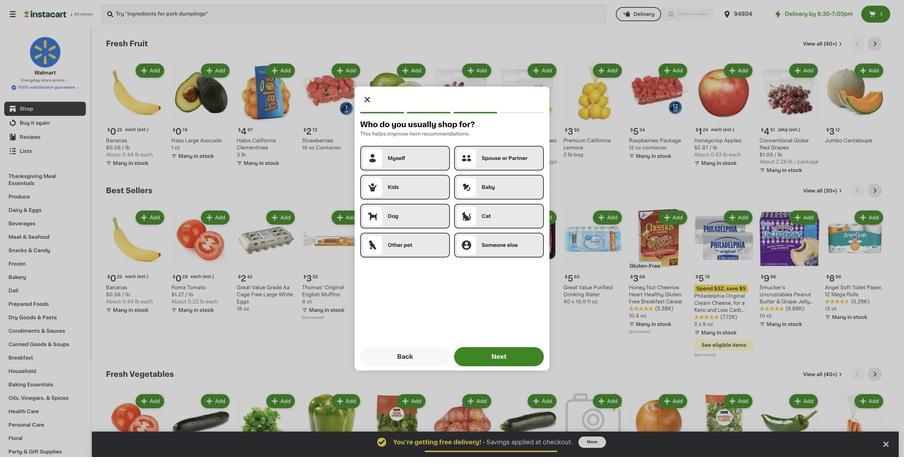 Task type: vqa. For each thing, say whether or not it's contained in the screenshot.
"Shipping"
no



Task type: locate. For each thing, give the bounding box(es) containing it.
ct right 10
[[767, 313, 772, 318]]

1 horizontal spatial $ 3 92
[[565, 128, 580, 136]]

2 down lemons
[[564, 152, 567, 157]]

red inside sun harvest seedless red grapes $2.18 / lb about 2.4 lb / package
[[433, 145, 443, 150]]

5 left 76
[[699, 275, 704, 283]]

1 horizontal spatial breakfast
[[641, 299, 665, 304]]

1 vertical spatial fresh
[[106, 371, 128, 378]]

grapes down $4.81 per package (estimated) element
[[539, 138, 557, 143]]

who do you usually shop for? this helps improve item recommendations.
[[360, 121, 475, 136]]

0 vertical spatial all
[[817, 41, 823, 46]]

0 vertical spatial 42
[[381, 138, 387, 143]]

1 horizontal spatial /pkg (est.)
[[778, 128, 800, 132]]

package right 2.43
[[536, 159, 557, 164]]

2 4 from the left
[[241, 128, 247, 136]]

0 horizontal spatial 8
[[703, 322, 706, 327]]

delivery inside button
[[634, 12, 655, 17]]

beef chuck, ground, 80%/20% button
[[498, 209, 558, 315]]

/pkg for 4
[[778, 128, 788, 132]]

1 seedless from the left
[[515, 138, 537, 143]]

grapes inside green seedless grapes bag $1.98 / lb about 2.43 lb / package
[[539, 138, 557, 143]]

$1.98 inside conventional globe red grapes $1.98 / lb about 2.28 lb / package
[[760, 152, 773, 157]]

1 vertical spatial original
[[726, 294, 745, 299]]

2 view from the top
[[803, 188, 816, 193]]

8 left 86
[[829, 275, 835, 283]]

0 horizontal spatial seedless
[[464, 138, 487, 143]]

& down uncrustables in the bottom right of the page
[[777, 299, 781, 304]]

cheerios
[[657, 285, 679, 290]]

•
[[483, 439, 485, 445]]

1 25 from the top
[[117, 128, 122, 132]]

free inside honey nut cheerios heart healthy gluten free breakfast cereal
[[629, 299, 640, 304]]

goods down prepared foods
[[19, 315, 36, 320]]

0 vertical spatial care
[[27, 409, 39, 414]]

0 horizontal spatial great
[[237, 285, 251, 290]]

92 up 'thomas''
[[313, 275, 318, 279]]

2 seedless from the left
[[464, 138, 487, 143]]

5 up sun
[[437, 128, 443, 136]]

2 vertical spatial view
[[803, 372, 816, 377]]

conventional
[[760, 138, 793, 143]]

great up the 'drinking'
[[564, 285, 578, 290]]

other
[[388, 243, 403, 248]]

$ inside $ 4 51
[[761, 128, 764, 132]]

value up water
[[579, 285, 592, 290]]

1 horizontal spatial original
[[726, 294, 745, 299]]

2 $1.98 from the left
[[760, 152, 773, 157]]

spouse or partner
[[482, 156, 528, 161]]

free down heart in the right bottom of the page
[[629, 299, 640, 304]]

/pkg inside $5.23 per package (estimated) element
[[452, 128, 461, 132]]

package right the 2.4
[[467, 159, 489, 164]]

0 vertical spatial $ 0 25 each (est.)
[[107, 128, 149, 136]]

dry goods & pasta link
[[4, 311, 86, 324]]

package for conventional globe red grapes $1.98 / lb about 2.28 lb / package
[[797, 159, 819, 164]]

add
[[150, 68, 160, 73], [215, 68, 225, 73], [280, 68, 291, 73], [346, 68, 356, 73], [411, 68, 422, 73], [477, 68, 487, 73], [542, 68, 552, 73], [607, 68, 618, 73], [673, 68, 683, 73], [738, 68, 748, 73], [803, 68, 814, 73], [869, 68, 879, 73], [150, 215, 160, 220], [215, 215, 225, 220], [280, 215, 291, 220], [346, 215, 356, 220], [477, 215, 487, 220], [542, 215, 552, 220], [607, 215, 618, 220], [673, 215, 683, 220], [738, 215, 748, 220], [803, 215, 814, 220], [869, 215, 879, 220], [150, 399, 160, 404], [215, 399, 225, 404], [280, 399, 291, 404], [346, 399, 356, 404], [411, 399, 422, 404], [477, 399, 487, 404], [542, 399, 552, 404], [607, 399, 618, 404], [673, 399, 683, 404], [738, 399, 748, 404], [803, 399, 814, 404], [869, 399, 879, 404]]

view all (40+) for vegetables
[[803, 372, 837, 377]]

1 $0.58 from the top
[[106, 145, 121, 150]]

thomas'
[[302, 285, 323, 290]]

1 vertical spatial free
[[251, 292, 262, 297]]

seedless inside sun harvest seedless red grapes $2.18 / lb about 2.4 lb / package
[[464, 138, 487, 143]]

0 horizontal spatial /pkg (est.)
[[452, 128, 474, 132]]

drinking
[[564, 292, 584, 297]]

$ inside $ 2 72
[[303, 128, 306, 132]]

great inside 'great value grade aa cage free large white eggs 18 oz'
[[237, 285, 251, 290]]

care inside 'link'
[[32, 422, 44, 427]]

42 inside the $ 2 42
[[247, 275, 253, 279]]

$0.58
[[106, 145, 121, 150], [106, 292, 121, 297]]

2 $ 0 25 each (est.) from the top
[[107, 275, 149, 283]]

1 horizontal spatial 4
[[764, 128, 770, 136]]

2 (40+) from the top
[[824, 372, 837, 377]]

grapes down "conventional"
[[771, 145, 789, 150]]

oz down lifestyle
[[707, 322, 713, 327]]

2 down lifestyle
[[694, 322, 697, 327]]

goods down 'condiments & sauces' on the bottom left
[[30, 342, 47, 347]]

walmart logo image
[[29, 37, 61, 68]]

fresh for fresh vegetables
[[106, 371, 128, 378]]

1 vertical spatial $ 3 92
[[303, 275, 318, 283]]

0 vertical spatial original
[[325, 285, 344, 290]]

3 item carousel region from the top
[[106, 367, 885, 457]]

0 horizontal spatial 92
[[313, 275, 318, 279]]

product group
[[106, 62, 166, 168], [171, 62, 231, 161], [237, 62, 296, 168], [302, 62, 362, 151], [367, 62, 427, 161], [433, 62, 493, 175], [498, 62, 558, 175], [564, 62, 623, 158], [629, 62, 689, 161], [694, 62, 754, 168], [760, 62, 819, 175], [825, 62, 885, 144], [106, 209, 166, 315], [171, 209, 231, 315], [237, 209, 296, 312], [302, 209, 362, 321], [367, 209, 427, 352], [433, 209, 493, 322], [498, 209, 558, 315], [564, 209, 623, 305], [629, 209, 689, 336], [694, 209, 754, 359], [760, 209, 819, 329], [825, 209, 885, 322], [106, 393, 166, 457], [171, 393, 231, 457], [237, 393, 296, 457], [302, 393, 362, 457], [367, 393, 427, 457], [433, 393, 493, 457], [498, 393, 558, 457], [564, 393, 623, 457], [629, 393, 689, 457], [694, 393, 754, 457], [760, 393, 819, 457], [825, 393, 885, 457]]

3 up premium
[[568, 128, 573, 136]]

3 all from the top
[[817, 372, 823, 377]]

deli
[[8, 288, 19, 293]]

package inside green seedless grapes bag $1.98 / lb about 2.43 lb / package
[[536, 159, 557, 164]]

2 fresh from the top
[[106, 371, 128, 378]]

1 bananas $0.58 / lb about 0.44 lb each from the top
[[106, 138, 153, 157]]

essentials down thanksgiving
[[8, 181, 34, 186]]

fresh left fruit
[[106, 40, 128, 47]]

1 vertical spatial 0.44
[[122, 299, 134, 304]]

applied
[[511, 439, 534, 445]]

meat & seafood link
[[4, 230, 86, 244]]

instacart logo image
[[24, 10, 66, 18]]

5 for $ 5 76
[[699, 275, 704, 283]]

2 package from the left
[[797, 159, 819, 164]]

$0.25 each (estimated) element for 0
[[106, 125, 166, 137]]

fresh fruit
[[106, 40, 148, 47]]

0 horizontal spatial 4
[[241, 128, 247, 136]]

1 inside button
[[880, 12, 882, 17]]

english
[[302, 292, 320, 297]]

(40+) for fresh vegetables
[[824, 372, 837, 377]]

service type group
[[616, 7, 714, 21]]

1 horizontal spatial red
[[760, 145, 770, 150]]

1 horizontal spatial 92
[[574, 128, 580, 132]]

1 vertical spatial $0.25 each (estimated) element
[[106, 272, 166, 284]]

4 left 97
[[241, 128, 247, 136]]

package down globe
[[797, 159, 819, 164]]

$ 3 92
[[565, 128, 580, 136], [303, 275, 318, 283]]

value inside 'great value grade aa cage free large white eggs 18 oz'
[[252, 285, 265, 290]]

fresh left the vegetables
[[106, 371, 128, 378]]

0 vertical spatial 8
[[829, 275, 835, 283]]

25 for 0
[[117, 128, 122, 132]]

carb
[[729, 308, 741, 313]]

0 horizontal spatial delivery
[[634, 12, 655, 17]]

1 /pkg (est.) from the left
[[778, 128, 800, 132]]

1 california from the left
[[587, 138, 611, 143]]

oz right 18
[[243, 306, 249, 311]]

x down lifestyle
[[699, 322, 702, 327]]

/pkg (est.) up harvest
[[452, 128, 474, 132]]

california inside premium california lemons 2 lb bag
[[587, 138, 611, 143]]

0 vertical spatial view all (40+) button
[[800, 37, 845, 51]]

1 horizontal spatial /pkg
[[778, 128, 788, 132]]

$ inside $ 3 12
[[826, 128, 829, 132]]

ct down hass
[[175, 145, 180, 150]]

1 vertical spatial goods
[[30, 342, 47, 347]]

0 horizontal spatial $1.98
[[498, 152, 512, 157]]

$1.98
[[498, 152, 512, 157], [760, 152, 773, 157]]

breakfast down healthy
[[641, 299, 665, 304]]

$ inside $ 1 24
[[696, 128, 699, 132]]

eligible
[[713, 343, 731, 348]]

3 up 'thomas''
[[306, 275, 312, 283]]

$1.24 each (estimated) element
[[694, 125, 754, 137]]

2 horizontal spatial package
[[797, 159, 819, 164]]

1 horizontal spatial great
[[564, 285, 578, 290]]

great value grade aa cage free large white eggs 18 oz
[[237, 285, 293, 311]]

each inside honeycrisp apples $2.87 / lb about 0.43 lb each
[[729, 152, 741, 157]]

& right dairy
[[23, 208, 28, 213]]

bananas for each (est.)
[[106, 285, 127, 290]]

1 horizontal spatial package
[[536, 159, 557, 164]]

1 $1.98 from the left
[[498, 152, 512, 157]]

2 red from the left
[[433, 145, 443, 150]]

all for 8
[[817, 188, 823, 193]]

$1.98 for bag
[[498, 152, 512, 157]]

0 vertical spatial $0.58
[[106, 145, 121, 150]]

grapes
[[539, 138, 557, 143], [771, 145, 789, 150], [444, 145, 462, 150]]

product group containing 9
[[760, 209, 819, 329]]

else
[[507, 243, 518, 248]]

1 horizontal spatial $1.98
[[760, 152, 773, 157]]

original up the for
[[726, 294, 745, 299]]

0 horizontal spatial california
[[252, 138, 276, 143]]

0 horizontal spatial 42
[[247, 275, 253, 279]]

bananas $0.58 / lb about 0.44 lb each for 0
[[106, 138, 153, 157]]

0 horizontal spatial red
[[433, 145, 443, 150]]

buy it again link
[[4, 116, 86, 130]]

0.44 for 0
[[122, 152, 134, 157]]

someone else
[[482, 243, 518, 248]]

2 /pkg (est.) from the left
[[452, 128, 474, 132]]

care up floral link on the left
[[32, 422, 44, 427]]

1 $ 0 25 each (est.) from the top
[[107, 128, 149, 136]]

0 vertical spatial $0.25 each (estimated) element
[[106, 125, 166, 137]]

item
[[409, 131, 421, 136]]

california up clementines
[[252, 138, 276, 143]]

$4.81 per package (estimated) element
[[498, 125, 558, 137]]

0 vertical spatial 0.44
[[122, 152, 134, 157]]

8 down lifestyle
[[703, 322, 706, 327]]

breakfast up household
[[8, 355, 33, 360]]

2 bananas from the top
[[106, 285, 127, 290]]

view all (40+)
[[803, 41, 837, 46], [803, 372, 837, 377]]

0.43
[[711, 152, 722, 157]]

0 vertical spatial view
[[803, 41, 816, 46]]

0 horizontal spatial free
[[251, 292, 262, 297]]

eggs up beverages link
[[29, 208, 41, 213]]

/pkg (est.) inside $4.51 per package (estimated) element
[[778, 128, 800, 132]]

1 vertical spatial $0.58
[[106, 292, 121, 297]]

bananas for 0
[[106, 138, 127, 143]]

2 $0.58 from the top
[[106, 292, 121, 297]]

1 package from the left
[[536, 159, 557, 164]]

2 view all (40+) from the top
[[803, 372, 837, 377]]

(40+)
[[824, 41, 837, 46], [824, 372, 837, 377]]

1 vertical spatial $ 0 25 each (est.)
[[107, 275, 149, 283]]

1 vertical spatial bananas $0.58 / lb about 0.44 lb each
[[106, 285, 153, 304]]

(est.) inside $1.24 each (estimated) "element"
[[723, 128, 735, 132]]

grade
[[267, 285, 282, 290]]

2 california from the left
[[252, 138, 276, 143]]

eggs down cage
[[237, 299, 249, 304]]

each inside "element"
[[711, 128, 722, 132]]

lists link
[[4, 144, 86, 158]]

each inside $ 0 28 each (est.)
[[191, 275, 201, 279]]

canned
[[8, 342, 29, 347]]

12 inside angel soft toilet paper, 12 mega rolls
[[825, 292, 830, 297]]

view all (40+) for fruit
[[803, 41, 837, 46]]

33
[[378, 128, 384, 132]]

$ 8 86
[[826, 275, 842, 283]]

1 horizontal spatial x
[[699, 322, 702, 327]]

& left soups
[[48, 342, 52, 347]]

value for 2
[[252, 285, 265, 290]]

main content
[[92, 28, 899, 457]]

/pkg (est.) inside $5.23 per package (estimated) element
[[452, 128, 474, 132]]

household
[[8, 369, 36, 374]]

3 for thomas' original english muffins
[[306, 275, 312, 283]]

about inside honeycrisp apples $2.87 / lb about 0.43 lb each
[[694, 152, 709, 157]]

1 horizontal spatial california
[[587, 138, 611, 143]]

2 horizontal spatial free
[[649, 264, 660, 269]]

paper,
[[867, 285, 882, 290]]

0 vertical spatial large
[[185, 138, 199, 143]]

by
[[809, 11, 816, 17]]

1 all from the top
[[817, 41, 823, 46]]

oz down raspberries
[[635, 145, 641, 150]]

original inside philadelphia original cream cheese, for a keto and low carb lifestyle
[[726, 294, 745, 299]]

canned goods & soups link
[[4, 338, 86, 351]]

oils,
[[8, 396, 20, 401]]

oz inside raspberries package 12 oz container
[[635, 145, 641, 150]]

grapes down harvest
[[444, 145, 462, 150]]

92 for premium california lemons
[[574, 128, 580, 132]]

1 vertical spatial view
[[803, 188, 816, 193]]

2 value from the left
[[252, 285, 265, 290]]

3 down halos
[[237, 152, 240, 157]]

0 horizontal spatial package
[[467, 159, 489, 164]]

1 vertical spatial view all (40+)
[[803, 372, 837, 377]]

2 great from the left
[[237, 285, 251, 290]]

1 horizontal spatial delivery
[[785, 11, 808, 17]]

3 package from the left
[[467, 159, 489, 164]]

sun
[[433, 138, 442, 143]]

view for 3
[[803, 41, 816, 46]]

1 horizontal spatial seedless
[[515, 138, 537, 143]]

(40+) for fresh fruit
[[824, 41, 837, 46]]

angel
[[825, 285, 839, 290]]

1 bananas from the top
[[106, 138, 127, 143]]

many
[[178, 154, 193, 159], [375, 154, 389, 159], [636, 154, 650, 159], [113, 161, 127, 166], [701, 161, 716, 166], [244, 161, 258, 166], [505, 168, 520, 173], [767, 168, 781, 173], [440, 168, 454, 173], [113, 308, 127, 313], [178, 308, 193, 313], [309, 308, 323, 313], [832, 315, 846, 320], [767, 322, 781, 327], [636, 322, 650, 327], [701, 330, 716, 335]]

large down the 74
[[185, 138, 199, 143]]

ct right 6
[[307, 299, 312, 304]]

1 vertical spatial item carousel region
[[106, 184, 885, 362]]

$1.98 down bag
[[498, 152, 512, 157]]

1 horizontal spatial 8
[[829, 275, 835, 283]]

about inside green seedless grapes bag $1.98 / lb about 2.43 lb / package
[[498, 159, 513, 164]]

0 horizontal spatial grapes
[[444, 145, 462, 150]]

$
[[107, 128, 110, 132], [173, 128, 176, 132], [303, 128, 306, 132], [369, 128, 372, 132], [565, 128, 568, 132], [696, 128, 699, 132], [761, 128, 764, 132], [238, 128, 241, 132], [434, 128, 437, 132], [630, 128, 633, 132], [826, 128, 829, 132], [107, 275, 110, 279], [173, 275, 176, 279], [303, 275, 306, 279], [565, 275, 568, 279], [696, 275, 699, 279], [761, 275, 764, 279], [238, 275, 241, 279], [630, 275, 633, 279], [826, 275, 829, 279]]

mega
[[831, 292, 845, 297]]

lemons
[[564, 145, 583, 150]]

0 vertical spatial 92
[[574, 128, 580, 132]]

great inside great value purified drinking water 40 x 16.9 fl oz
[[564, 285, 578, 290]]

view all (40+) button
[[800, 37, 845, 51], [800, 367, 845, 382]]

care down vinegars,
[[27, 409, 39, 414]]

california inside halos california clementines 3 lb
[[252, 138, 276, 143]]

goods for canned
[[30, 342, 47, 347]]

(est.) inside $ 0 28 each (est.)
[[202, 275, 214, 279]]

(est.) inside $5.23 per package (estimated) element
[[462, 128, 474, 132]]

1 vertical spatial care
[[32, 422, 44, 427]]

1 value from the left
[[579, 285, 592, 290]]

large inside hass large avocado 1 ct
[[185, 138, 199, 143]]

1 great from the left
[[564, 285, 578, 290]]

honeycrisp
[[694, 138, 723, 143]]

3 left 68
[[633, 275, 639, 283]]

1 vertical spatial 42
[[247, 275, 253, 279]]

1 vertical spatial 25
[[117, 275, 122, 279]]

92 up premium
[[574, 128, 580, 132]]

shop
[[438, 121, 457, 128]]

free up "nut"
[[649, 264, 660, 269]]

1 inside lime 42 1 each
[[367, 145, 370, 150]]

essentials up oils, vinegars, & spices
[[27, 382, 53, 387]]

$ 3 92 up 'thomas''
[[303, 275, 318, 283]]

4 left 51
[[764, 128, 770, 136]]

seedless inside green seedless grapes bag $1.98 / lb about 2.43 lb / package
[[515, 138, 537, 143]]

2 vertical spatial all
[[817, 372, 823, 377]]

butter
[[760, 299, 775, 304]]

candy
[[33, 248, 50, 253]]

$ inside $ 5
[[434, 128, 437, 132]]

0 vertical spatial eggs
[[29, 208, 41, 213]]

1 button
[[861, 6, 890, 23]]

$0.58 for each (est.)
[[106, 292, 121, 297]]

1 vertical spatial essentials
[[27, 382, 53, 387]]

1 horizontal spatial large
[[263, 292, 277, 297]]

5 left 34
[[633, 128, 639, 136]]

42 down helps
[[381, 138, 387, 143]]

california right premium
[[587, 138, 611, 143]]

seedless down $5.23 per package (estimated) element on the top of page
[[464, 138, 487, 143]]

0
[[110, 128, 116, 136], [176, 128, 182, 136], [372, 128, 378, 136], [110, 275, 116, 283], [176, 275, 182, 283]]

1 view all (40+) from the top
[[803, 41, 837, 46]]

2 horizontal spatial grapes
[[771, 145, 789, 150]]

$ 3 92 up premium
[[565, 128, 580, 136]]

dairy & eggs link
[[4, 203, 86, 217]]

0 vertical spatial (40+)
[[824, 41, 837, 46]]

2 vertical spatial free
[[629, 299, 640, 304]]

3 up jumbo
[[829, 128, 835, 136]]

/
[[122, 145, 124, 150], [710, 145, 712, 150], [513, 152, 515, 157], [774, 152, 777, 157], [447, 152, 449, 157], [533, 159, 535, 164], [794, 159, 796, 164], [464, 159, 466, 164], [122, 292, 124, 297], [185, 292, 187, 297]]

0 vertical spatial breakfast
[[641, 299, 665, 304]]

ct inside thomas' original english muffins 6 ct
[[307, 299, 312, 304]]

oz right 10.8
[[641, 313, 646, 318]]

0 vertical spatial goods
[[19, 315, 36, 320]]

all inside "popup button"
[[817, 188, 823, 193]]

item carousel region containing fresh vegetables
[[106, 367, 885, 457]]

baking essentials
[[8, 382, 53, 387]]

value
[[579, 285, 592, 290], [252, 285, 265, 290]]

0 vertical spatial fresh
[[106, 40, 128, 47]]

42 up cage
[[247, 275, 253, 279]]

large inside 'great value grade aa cage free large white eggs 18 oz'
[[263, 292, 277, 297]]

2 bananas $0.58 / lb about 0.44 lb each from the top
[[106, 285, 153, 304]]

1 fresh from the top
[[106, 40, 128, 47]]

0 vertical spatial bananas $0.58 / lb about 0.44 lb each
[[106, 138, 153, 157]]

2 vertical spatial item carousel region
[[106, 367, 885, 457]]

original up the 'muffins'
[[325, 285, 344, 290]]

2 all from the top
[[817, 188, 823, 193]]

& inside smucker's uncrustables peanut butter & grape jelly sandwich
[[777, 299, 781, 304]]

/pkg right 51
[[778, 128, 788, 132]]

$0.25 each (estimated) element
[[106, 125, 166, 137], [106, 272, 166, 284]]

/pkg up harvest
[[452, 128, 461, 132]]

1 vertical spatial view all (40+) button
[[800, 367, 845, 382]]

1 item carousel region from the top
[[106, 37, 885, 178]]

2 0.44 from the top
[[122, 299, 134, 304]]

1 4 from the left
[[764, 128, 770, 136]]

1 (40+) from the top
[[824, 41, 837, 46]]

do
[[380, 121, 390, 128]]

great up cage
[[237, 285, 251, 290]]

large down grade
[[263, 292, 277, 297]]

original inside thomas' original english muffins 6 ct
[[325, 285, 344, 290]]

0 vertical spatial 25
[[117, 128, 122, 132]]

$ inside the $ 5 63
[[565, 275, 568, 279]]

value left grade
[[252, 285, 265, 290]]

1 0.44 from the top
[[122, 152, 134, 157]]

meat
[[8, 235, 22, 239]]

0 horizontal spatial /pkg
[[452, 128, 461, 132]]

1 vertical spatial bananas
[[106, 285, 127, 290]]

1 horizontal spatial free
[[629, 299, 640, 304]]

/pkg (est.) right 51
[[778, 128, 800, 132]]

2 25 from the top
[[117, 275, 122, 279]]

$1.98 down "conventional"
[[760, 152, 773, 157]]

None search field
[[101, 4, 607, 24]]

$ inside $ 8 86
[[826, 275, 829, 279]]

$1.98 inside green seedless grapes bag $1.98 / lb about 2.43 lb / package
[[498, 152, 512, 157]]

94804 button
[[723, 4, 765, 24]]

item carousel region
[[106, 37, 885, 178], [106, 184, 885, 362], [106, 367, 885, 457]]

1 vertical spatial all
[[817, 188, 823, 193]]

1 vertical spatial 92
[[313, 275, 318, 279]]

63
[[574, 275, 580, 279]]

42
[[381, 138, 387, 143], [247, 275, 253, 279]]

3 inside halos california clementines 3 lb
[[237, 152, 240, 157]]

0 horizontal spatial value
[[252, 285, 265, 290]]

25 for each (est.)
[[117, 275, 122, 279]]

red down sun
[[433, 145, 443, 150]]

prepared foods
[[8, 302, 49, 307]]

1 horizontal spatial value
[[579, 285, 592, 290]]

oz right the fl
[[592, 299, 598, 304]]

1 vertical spatial (40+)
[[824, 372, 837, 377]]

free right cage
[[251, 292, 262, 297]]

92
[[574, 128, 580, 132], [313, 275, 318, 279]]

1 vertical spatial eggs
[[237, 299, 249, 304]]

about inside roma tomato $1.27 / lb about 0.22 lb each
[[171, 299, 186, 304]]

someone
[[482, 243, 506, 248]]

2 view all (40+) button from the top
[[800, 367, 845, 382]]

1 vertical spatial x
[[699, 322, 702, 327]]

5 left 63
[[568, 275, 573, 283]]

1 vertical spatial large
[[263, 292, 277, 297]]

view inside "popup button"
[[803, 188, 816, 193]]

/ inside honeycrisp apples $2.87 / lb about 0.43 lb each
[[710, 145, 712, 150]]

grapes inside conventional globe red grapes $1.98 / lb about 2.28 lb / package
[[771, 145, 789, 150]]

0 vertical spatial bananas
[[106, 138, 127, 143]]

5 for $ 5 63
[[568, 275, 573, 283]]

canned goods & soups
[[8, 342, 69, 347]]

oz right 16
[[309, 145, 315, 150]]

$2.87
[[694, 145, 708, 150]]

muffins
[[321, 292, 340, 297]]

recommendations.
[[422, 131, 470, 136]]

$5.72 element
[[498, 272, 558, 284]]

1 view from the top
[[803, 41, 816, 46]]

add your shopping preferences element
[[355, 87, 550, 371]]

0 vertical spatial x
[[572, 299, 575, 304]]

other pet
[[388, 243, 412, 248]]

0 vertical spatial $ 3 92
[[565, 128, 580, 136]]

$ 2 72
[[303, 128, 317, 136]]

2 /pkg from the left
[[452, 128, 461, 132]]

1 /pkg from the left
[[778, 128, 788, 132]]

0 horizontal spatial large
[[185, 138, 199, 143]]

x right 40
[[572, 299, 575, 304]]

delivery button
[[616, 7, 661, 21]]

$ inside $ 0 33
[[369, 128, 372, 132]]

package inside conventional globe red grapes $1.98 / lb about 2.28 lb / package
[[797, 159, 819, 164]]

0 horizontal spatial original
[[325, 285, 344, 290]]

party & gift supplies link
[[4, 445, 86, 457]]

original for muffins
[[325, 285, 344, 290]]

(3.38k)
[[655, 306, 674, 311]]

1 view all (40+) button from the top
[[800, 37, 845, 51]]

value inside great value purified drinking water 40 x 16.9 fl oz
[[579, 285, 592, 290]]

buy it again
[[20, 120, 50, 125]]

red down "conventional"
[[760, 145, 770, 150]]

1 $0.25 each (estimated) element from the top
[[106, 125, 166, 137]]

seedless down $4.81 per package (estimated) element
[[515, 138, 537, 143]]

92 for thomas' original english muffins
[[313, 275, 318, 279]]

1 horizontal spatial eggs
[[237, 299, 249, 304]]

0 horizontal spatial $ 3 92
[[303, 275, 318, 283]]

$ 3 92 for premium california lemons
[[565, 128, 580, 136]]

or
[[502, 156, 507, 161]]

/pkg inside $4.51 per package (estimated) element
[[778, 128, 788, 132]]

smucker's uncrustables peanut butter & grape jelly sandwich
[[760, 285, 811, 311]]

0 vertical spatial item carousel region
[[106, 37, 885, 178]]

0 horizontal spatial x
[[572, 299, 575, 304]]

1 red from the left
[[760, 145, 770, 150]]

2 $0.25 each (estimated) element from the top
[[106, 272, 166, 284]]

sponsored badge image
[[302, 316, 323, 320], [629, 330, 650, 334], [367, 346, 389, 350], [694, 353, 716, 357]]

baking
[[8, 382, 26, 387]]



Task type: describe. For each thing, give the bounding box(es) containing it.
you're getting free delivery!
[[393, 439, 481, 445]]

$ inside $ 9 96
[[761, 275, 764, 279]]

premium california lemons 2 lb bag
[[564, 138, 611, 157]]

care for health care
[[27, 409, 39, 414]]

free inside 'great value grade aa cage free large white eggs 18 oz'
[[251, 292, 262, 297]]

gluten
[[665, 292, 682, 297]]

$ inside the $ 2 42
[[238, 275, 241, 279]]

& left pasta
[[37, 315, 41, 320]]

& left gift
[[23, 449, 28, 454]]

next
[[491, 354, 507, 360]]

lb inside halos california clementines 3 lb
[[241, 152, 246, 157]]

treatment tracker modal dialog
[[92, 432, 899, 457]]

$ 9 96
[[761, 275, 776, 283]]

apples
[[724, 138, 742, 143]]

care for personal care
[[32, 422, 44, 427]]

gluten-free
[[630, 264, 660, 269]]

dry goods & pasta
[[8, 315, 57, 320]]

& left candy
[[28, 248, 32, 253]]

$ 0 28 each (est.)
[[173, 275, 214, 283]]

helps
[[372, 131, 386, 136]]

each inside lime 42 1 each
[[371, 145, 383, 150]]

grapes inside sun harvest seedless red grapes $2.18 / lb about 2.4 lb / package
[[444, 145, 462, 150]]

cage
[[237, 292, 250, 297]]

california for premium california lemons 2 lb bag
[[587, 138, 611, 143]]

goods for dry
[[19, 315, 36, 320]]

lifestyle
[[694, 315, 716, 320]]

you
[[392, 121, 406, 128]]

10
[[760, 313, 765, 318]]

honey nut cheerios heart healthy gluten free breakfast cereal
[[629, 285, 682, 304]]

fruit
[[130, 40, 148, 47]]

4 for $ 4 97
[[241, 128, 247, 136]]

fl
[[587, 299, 591, 304]]

$0.28 each (estimated) element
[[171, 272, 231, 284]]

buy
[[20, 120, 30, 125]]

28
[[182, 275, 188, 279]]

tomato
[[187, 285, 206, 290]]

view for 8
[[803, 188, 816, 193]]

beverages link
[[4, 217, 86, 230]]

lime 42 1 each
[[367, 138, 387, 150]]

/ inside roma tomato $1.27 / lb about 0.22 lb each
[[185, 292, 187, 297]]

thomas' original english muffins 6 ct
[[302, 285, 344, 304]]

2 inside premium california lemons 2 lb bag
[[564, 152, 567, 157]]

frozen link
[[4, 257, 86, 271]]

see
[[702, 343, 711, 348]]

$ 1 24
[[696, 128, 708, 136]]

1 inside hass large avocado 1 ct
[[171, 145, 173, 150]]

$ 2 42
[[238, 275, 253, 283]]

$ inside $ 5 76
[[696, 275, 699, 279]]

bananas $0.58 / lb about 0.44 lb each for each (est.)
[[106, 285, 153, 304]]

condiments & sauces link
[[4, 324, 86, 338]]

$1.27
[[171, 292, 184, 297]]

(30+)
[[824, 188, 837, 193]]

foods
[[33, 302, 49, 307]]

/pkg (est.) for 5
[[452, 128, 474, 132]]

(5.29k)
[[851, 299, 870, 304]]

dog
[[388, 214, 399, 219]]

$ 0 33
[[369, 128, 384, 136]]

3 for premium california lemons
[[568, 128, 573, 136]]

snacks & candy
[[8, 248, 50, 253]]

for?
[[459, 121, 475, 128]]

package inside sun harvest seedless red grapes $2.18 / lb about 2.4 lb / package
[[467, 159, 489, 164]]

beverages
[[8, 221, 36, 226]]

2 up cage
[[241, 275, 246, 283]]

each inside roma tomato $1.27 / lb about 0.22 lb each
[[206, 299, 218, 304]]

$5.23 per package (estimated) element
[[433, 125, 493, 137]]

0.44 for each (est.)
[[122, 299, 134, 304]]

2 left 72
[[306, 128, 312, 136]]

$ 5 34
[[630, 128, 645, 136]]

condiments
[[8, 328, 40, 333]]

10.8
[[629, 313, 639, 318]]

thanksgiving
[[8, 174, 42, 179]]

red inside conventional globe red grapes $1.98 / lb about 2.28 lb / package
[[760, 145, 770, 150]]

5 for $ 5
[[437, 128, 443, 136]]

& right meat
[[23, 235, 27, 239]]

eggs inside 'great value grade aa cage free large white eggs 18 oz'
[[237, 299, 249, 304]]

soups
[[53, 342, 69, 347]]

roma
[[171, 285, 186, 290]]

health care
[[8, 409, 39, 414]]

2.4
[[449, 159, 457, 164]]

9
[[764, 275, 770, 283]]

delivery!
[[454, 439, 481, 445]]

container
[[643, 145, 667, 150]]

94804
[[734, 11, 752, 17]]

raspberries package 12 oz container
[[629, 138, 681, 150]]

water
[[585, 292, 600, 297]]

package
[[660, 138, 681, 143]]

dairy & eggs
[[8, 208, 41, 213]]

(est.) inside $4.51 per package (estimated) element
[[789, 128, 800, 132]]

package for green seedless grapes bag $1.98 / lb about 2.43 lb / package
[[536, 159, 557, 164]]

0 horizontal spatial eggs
[[29, 208, 41, 213]]

delivery for delivery by 6:30-7:00pm
[[785, 11, 808, 17]]

$5
[[739, 286, 746, 291]]

product group containing 1
[[694, 62, 754, 168]]

1 inside "element"
[[699, 128, 702, 136]]

oz inside great value purified drinking water 40 x 16.9 fl oz
[[592, 299, 598, 304]]

about inside conventional globe red grapes $1.98 / lb about 2.28 lb / package
[[760, 159, 775, 164]]

improve
[[387, 131, 408, 136]]

spend $32, save $5
[[696, 286, 746, 291]]

breakfast link
[[4, 351, 86, 365]]

product group containing 8
[[825, 209, 885, 322]]

all for 3
[[817, 41, 823, 46]]

/pkg for 5
[[452, 128, 461, 132]]

4 for $ 4 51
[[764, 128, 770, 136]]

16
[[302, 145, 308, 150]]

oz inside strawberries 16 oz container
[[309, 145, 315, 150]]

ct down mega
[[832, 306, 837, 311]]

breakfast inside honey nut cheerios heart healthy gluten free breakfast cereal
[[641, 299, 665, 304]]

lb inside premium california lemons 2 lb bag
[[568, 152, 573, 157]]

& left sauces
[[41, 328, 45, 333]]

all
[[74, 12, 79, 16]]

view all (40+) button for fresh fruit
[[800, 37, 845, 51]]

satisfaction
[[30, 85, 53, 89]]

1 vertical spatial 8
[[703, 322, 706, 327]]

great for 5
[[564, 285, 578, 290]]

& left spices
[[46, 396, 50, 401]]

myself
[[388, 156, 405, 161]]

$ inside $ 4 97
[[238, 128, 241, 132]]

$ inside the $ 5 34
[[630, 128, 633, 132]]

/pkg (est.) for 4
[[778, 128, 800, 132]]

oz inside 'great value grade aa cage free large white eggs 18 oz'
[[243, 306, 249, 311]]

$0.25 each (estimated) element for each (est.)
[[106, 272, 166, 284]]

3 view from the top
[[803, 372, 816, 377]]

$ 0 25 each (est.) for 0
[[107, 128, 149, 136]]

$ inside $ 0 28 each (est.)
[[173, 275, 176, 279]]

thanksgiving meal essentials link
[[4, 170, 86, 190]]

fresh for fresh fruit
[[106, 40, 128, 47]]

white
[[279, 292, 293, 297]]

3 for honey nut cheerios heart healthy gluten free breakfast cereal
[[633, 275, 639, 283]]

$ inside $ 0 74
[[173, 128, 176, 132]]

back button
[[360, 347, 450, 366]]

100% satisfaction guarantee
[[18, 85, 75, 89]]

lime
[[367, 138, 380, 143]]

0 vertical spatial free
[[649, 264, 660, 269]]

$0.58 for 0
[[106, 145, 121, 150]]

original for cheese,
[[726, 294, 745, 299]]

prepared
[[8, 302, 32, 307]]

clementines
[[237, 145, 268, 150]]

42 inside lime 42 1 each
[[381, 138, 387, 143]]

$ 3 12
[[826, 128, 840, 136]]

dairy
[[8, 208, 22, 213]]

3 for jumbo cantaloupe
[[829, 128, 835, 136]]

12 inside $ 3 12
[[836, 128, 840, 132]]

cheese,
[[712, 301, 732, 306]]

$1.98 for grapes
[[760, 152, 773, 157]]

2.43
[[515, 159, 525, 164]]

guarantee
[[54, 85, 75, 89]]

uncrustables
[[760, 292, 793, 297]]

rolls
[[847, 292, 859, 297]]

california for halos california clementines 3 lb
[[252, 138, 276, 143]]

x inside great value purified drinking water 40 x 16.9 fl oz
[[572, 299, 575, 304]]

$4.51 per package (estimated) element
[[760, 125, 819, 137]]

best
[[106, 187, 124, 194]]

7:00pm
[[832, 11, 853, 17]]

5 for $ 5 34
[[633, 128, 639, 136]]

stores
[[80, 12, 93, 16]]

peanut
[[794, 292, 811, 297]]

essentials inside thanksgiving meal essentials
[[8, 181, 34, 186]]

$ 0 25 each (est.) for each (est.)
[[107, 275, 149, 283]]

about inside sun harvest seedless red grapes $2.18 / lb about 2.4 lb / package
[[433, 159, 448, 164]]

ct inside hass large avocado 1 ct
[[175, 145, 180, 150]]

everyday
[[21, 78, 40, 82]]

roma tomato $1.27 / lb about 0.22 lb each
[[171, 285, 218, 304]]

purified
[[594, 285, 613, 290]]

value for 5
[[579, 285, 592, 290]]

essentials inside "link"
[[27, 382, 53, 387]]

view all (40+) button for fresh vegetables
[[800, 367, 845, 382]]

main content containing 0
[[92, 28, 899, 457]]

oils, vinegars, & spices
[[8, 396, 69, 401]]

walmart link
[[29, 37, 61, 76]]

2 item carousel region from the top
[[106, 184, 885, 362]]

$ 3 92 for thomas' original english muffins
[[303, 275, 318, 283]]

delivery for delivery
[[634, 12, 655, 17]]

12 inside raspberries package 12 oz container
[[629, 145, 634, 150]]

personal care
[[8, 422, 44, 427]]

gluten-
[[630, 264, 649, 269]]

1 vertical spatial breakfast
[[8, 355, 33, 360]]

great for 2
[[237, 285, 251, 290]]

$ inside $ 3 68
[[630, 275, 633, 279]]

8 inside product group
[[829, 275, 835, 283]]

68
[[639, 275, 645, 279]]

for
[[734, 301, 741, 306]]



